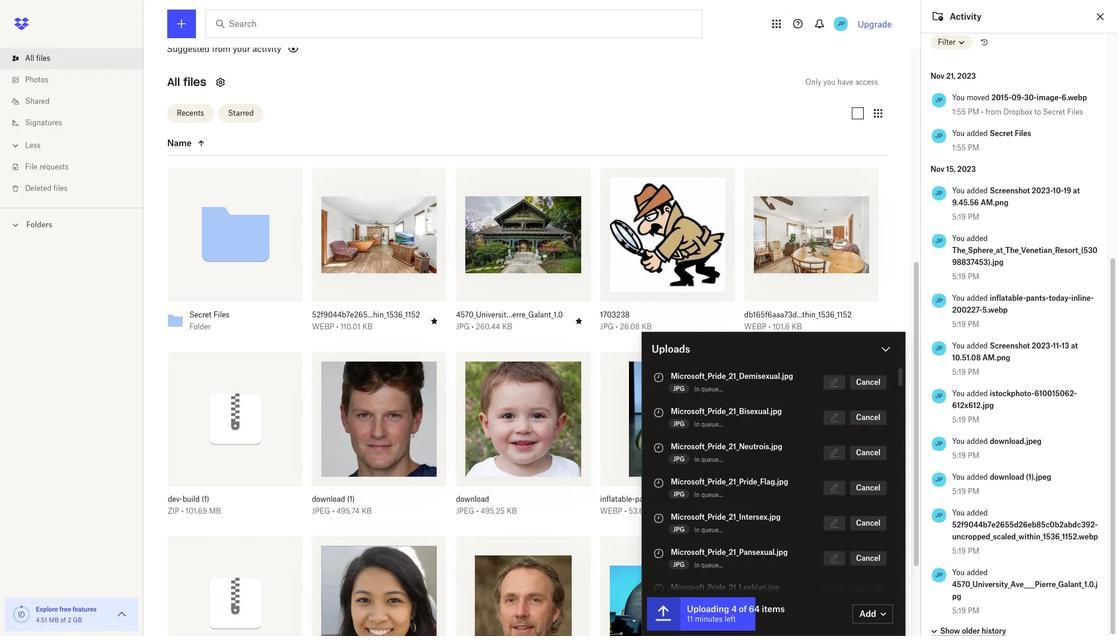 Task type: describe. For each thing, give the bounding box(es) containing it.
microsoft_pride_21_pride_flag.jpg
[[671, 478, 788, 487]]

added inside you added download.jpeg 5:19 pm
[[967, 437, 988, 446]]

only
[[806, 77, 822, 86]]

in for microsoft_pride_21_bisexual.jpg
[[694, 421, 700, 428]]

you
[[823, 77, 836, 86]]

istockphoto-6…15062-612x612 button
[[744, 495, 853, 505]]

file, the_sphere_at_the_venetian_resort_(53098837453).jpg row
[[600, 537, 735, 637]]

microsoft_pride_21_lesbian.jpg cancel
[[671, 584, 881, 599]]

in queue... for microsoft_pride_21_intersex.jpg
[[694, 527, 723, 534]]

secret inside you added secret files 1:55 pm
[[990, 129, 1013, 138]]

15,
[[946, 165, 956, 174]]

5:19 pm for 5.webp
[[952, 320, 979, 329]]

kb inside the db165f6aaa73d…thin_1536_1152 webp • 101.6 kb
[[792, 322, 802, 331]]

added inside the you added microsoft_pride.zip 2:10 pm
[[967, 36, 988, 45]]

cancel button for microsoft_pride_21_neutrois.jpg
[[850, 446, 887, 461]]

4570_universit…erre_galant_1.0
[[456, 311, 563, 319]]

download for download (1) jpeg • 495.74 kb
[[312, 495, 345, 504]]

secret files folder
[[189, 311, 230, 331]]

uploading 4 of 64 items 11 minutes left
[[687, 605, 785, 624]]

signatures
[[25, 118, 62, 127]]

suggested from your activity
[[167, 43, 281, 54]]

2023 for nov 15, 2023
[[957, 165, 976, 174]]

0 horizontal spatial from
[[212, 43, 231, 54]]

activity
[[950, 11, 982, 21]]

98837453).jpg
[[952, 258, 1004, 267]]

folder settings image
[[214, 75, 228, 89]]

5 5:19 from the top
[[952, 416, 966, 425]]

you added secret files 1:55 pm
[[952, 129, 1031, 152]]

Search in folder "Dropbox" text field
[[229, 17, 678, 30]]

screenshot for 10.51.08
[[990, 342, 1030, 351]]

6 you from the top
[[952, 294, 965, 303]]

filter button
[[931, 35, 973, 50]]

upload pending image for microsoft_pride_21_intersex.jpg
[[652, 512, 666, 526]]

in queue... for microsoft_pride_21_bisexual.jpg
[[694, 421, 723, 428]]

deleted files
[[25, 184, 68, 193]]

jpg down inflatable-pan…inline-200227-5 webp • 53.6 kb
[[673, 526, 685, 534]]

26.08
[[620, 322, 640, 331]]

jpg down "uploads"
[[673, 385, 685, 393]]

jpg inside istockphoto-6…15062-612x612 jpg • 18.64 kb
[[744, 507, 758, 516]]

21,
[[946, 72, 956, 81]]

52f9044b7e265…hin_1536_1152
[[312, 311, 420, 319]]

queue... for microsoft_pride_21_pride_flag.jpg
[[701, 492, 723, 499]]

• left your
[[214, 48, 216, 57]]

have
[[838, 77, 853, 86]]

jpg up pan…inline-
[[673, 456, 685, 463]]

shared
[[25, 97, 50, 106]]

am.png for 9.45.56
[[981, 198, 1009, 207]]

jpg inside "1703238 jpg • 26.08 kb"
[[600, 322, 614, 331]]

suggested
[[167, 43, 210, 54]]

11-
[[1053, 342, 1062, 351]]

queue... for microsoft_pride_21_pansexual.jpg
[[701, 562, 723, 569]]

webp inside inflatable-pan…inline-200227-5 webp • 53.6 kb
[[600, 507, 622, 516]]

19
[[1064, 186, 1072, 195]]

5:19 pm for 10.51.08
[[952, 368, 979, 377]]

db165f6aaa73d…thin_1536_1152 webp • 101.6 kb
[[744, 311, 852, 331]]

files for all files link
[[36, 54, 50, 63]]

photos
[[25, 75, 48, 84]]

2023- for 10-
[[1032, 186, 1053, 195]]

jpg down the microsoft_pride_21_bisexual.jpg
[[673, 421, 685, 428]]

uploading
[[687, 605, 729, 615]]

file, db165f6aaa73d95c9004256537e7037b-uncropped_scaled_within_1536_1152.webp row
[[740, 168, 879, 340]]

db165f6aaa73d…thin_1536_1152 button
[[744, 311, 853, 320]]

upload pending image for microsoft_pride_21_pansexual.jpg
[[652, 547, 666, 562]]

pm inside you added the_sphere_at_the_venetian_resort_(530 98837453).jpg 5:19 pm
[[968, 272, 979, 281]]

jpg left 5
[[673, 491, 685, 498]]

nov for nov 15, 2023
[[931, 165, 945, 174]]

4
[[731, 605, 737, 615]]

cancel for microsoft_pride_21_pansexual.jpg
[[856, 554, 881, 563]]

jp for screenshot 2023-10-19 at 9.45.56 am.png
[[935, 189, 943, 197]]

• inside istockphoto-6…15062-612x612 jpg • 18.64 kb
[[760, 507, 762, 516]]

build
[[183, 495, 200, 504]]

cancel button for microsoft_pride_21_demisexual.jpg
[[850, 376, 887, 390]]

access
[[855, 77, 878, 86]]

52f9044b7e2655d26eb85c0b2abdc392-
[[952, 521, 1098, 530]]

nov for nov 21, 2023
[[931, 72, 945, 81]]

deleted files link
[[10, 178, 143, 200]]

cancel inside microsoft_pride_21_lesbian.jpg cancel
[[856, 590, 881, 599]]

4 you added from the top
[[952, 390, 990, 399]]

5:19 inside you added download (1).jpeg 5:19 pm
[[952, 488, 966, 496]]

nov 15, 2023
[[931, 165, 976, 174]]

dev-build (1) button
[[168, 495, 276, 505]]

pm inside you moved 2015-09-30-image-6.webp 1:55 pm • from dropbox to secret files
[[968, 108, 979, 117]]

added inside you added 4570_university_ave____pierre_galant_1.0.j pg 5:19 pm
[[967, 569, 988, 578]]

you added microsoft_pride.zip 2:10 pm
[[952, 36, 1058, 59]]

you added for 5.webp
[[952, 294, 990, 303]]

52f9044b7e265…hin_1536_1152 button
[[312, 311, 420, 320]]

18.64
[[764, 507, 782, 516]]

jp for secret files
[[935, 132, 943, 140]]

uncropped_scaled_within_1536_1152.webp
[[952, 533, 1098, 542]]

in queue... for microsoft_pride_21_pride_flag.jpg
[[694, 492, 723, 499]]

5.webp
[[983, 306, 1008, 315]]

screenshot 2023-10-19 at 9.45.56 am.png
[[952, 186, 1080, 207]]

pm inside the you added microsoft_pride.zip 2:10 pm
[[968, 50, 980, 59]]

istockphoto- for 610015062-
[[990, 390, 1035, 399]]

495.25
[[481, 507, 505, 516]]

uploads
[[652, 344, 690, 355]]

jp button
[[831, 14, 851, 33]]

09-
[[1012, 93, 1024, 102]]

items
[[762, 605, 785, 615]]

you added download.jpeg 5:19 pm
[[952, 437, 1042, 461]]

file, istockphoto-610015062-612x612.jpg row
[[740, 352, 879, 525]]

microsoft_pride_21_lesbian.jpg
[[671, 584, 780, 593]]

8 pm from the top
[[968, 416, 979, 425]]

53.6
[[629, 507, 644, 516]]

file, screenshot 2023-10-19 at 9.45.56 am.png row
[[312, 537, 447, 637]]

7 cancel button from the top
[[850, 587, 887, 602]]

you inside you added download (1).jpeg 5:19 pm
[[952, 473, 965, 482]]

dropbox image
[[10, 12, 33, 36]]

5:19 pm for 9.45.56
[[952, 213, 979, 222]]

filter
[[938, 38, 956, 47]]

200227- inside inflatable-pants-today-inline- 200227-5.webp
[[952, 306, 983, 315]]

pm inside you added download.jpeg 5:19 pm
[[968, 452, 979, 461]]

10.51.08
[[952, 354, 981, 363]]

dropbox for jpg • dropbox
[[305, 48, 333, 57]]

13
[[1062, 342, 1069, 351]]

explore free features 4.51 mb of 2 gb
[[36, 606, 97, 624]]

you inside the you added microsoft_pride.zip 2:10 pm
[[952, 36, 965, 45]]

secret inside secret files folder
[[189, 311, 212, 319]]

show
[[940, 627, 960, 636]]

• right activity
[[300, 48, 303, 57]]

jpeg inside "download jpeg • 495.25 kb"
[[456, 507, 474, 516]]

quota usage element
[[12, 606, 31, 625]]

cancel for microsoft_pride_21_bisexual.jpg
[[856, 413, 881, 422]]

• inside dev-build (1) zip • 101.69 mb
[[181, 507, 184, 516]]

features
[[73, 606, 97, 614]]

jpeg inside download (1) jpeg • 495.74 kb
[[312, 507, 330, 516]]

download inside you added download (1).jpeg 5:19 pm
[[990, 473, 1024, 482]]

less
[[25, 141, 41, 150]]

kb inside 4570_universit…erre_galant_1.0 jpg • 260.44 kb
[[502, 322, 512, 331]]

added inside you added the_sphere_at_the_venetian_resort_(530 98837453).jpg 5:19 pm
[[967, 234, 988, 243]]

gb
[[73, 617, 82, 624]]

you inside you added download.jpeg 5:19 pm
[[952, 437, 965, 446]]

photos link
[[10, 69, 143, 91]]

you inside you moved 2015-09-30-image-6.webp 1:55 pm • from dropbox to secret files
[[952, 93, 965, 102]]

upload pending image for microsoft_pride_21_demisexual.jpg
[[652, 371, 666, 385]]

jp for the_sphere_at_the_venetian_resort_(530 98837453).jpg
[[935, 237, 943, 245]]

2 horizontal spatial files
[[183, 75, 206, 89]]

files inside secret files folder
[[214, 311, 230, 319]]

7 added from the top
[[967, 390, 988, 399]]

close right sidebar image
[[1093, 9, 1108, 24]]

queue... for microsoft_pride_21_neutrois.jpg
[[701, 456, 723, 464]]

download button
[[456, 495, 564, 505]]

pm inside you added 52f9044b7e2655d26eb85c0b2abdc392- uncropped_scaled_within_1536_1152.webp 5:19 pm
[[968, 547, 979, 556]]

10-
[[1053, 186, 1064, 195]]

all files link
[[10, 48, 143, 69]]

pm inside you added secret files 1:55 pm
[[968, 143, 979, 152]]

you moved 2015-09-30-image-6.webp 1:55 pm • from dropbox to secret files
[[952, 93, 1087, 117]]

file requests
[[25, 163, 69, 171]]

• inside download (1) jpeg • 495.74 kb
[[332, 507, 335, 516]]

in queue... for microsoft_pride_21_neutrois.jpg
[[694, 456, 723, 464]]

the_sphere_at_the_venetian_resort_(530
[[952, 246, 1098, 255]]

file, download (1).jpeg row
[[307, 352, 447, 525]]

starred
[[228, 109, 254, 118]]

1:55 inside you added secret files 1:55 pm
[[952, 143, 966, 152]]

upgrade link
[[858, 19, 892, 29]]

8 you from the top
[[952, 390, 965, 399]]

history
[[982, 627, 1006, 636]]

folder, secret files row
[[163, 168, 302, 340]]

2023 for nov 21, 2023
[[957, 72, 976, 81]]

folders button
[[0, 216, 143, 234]]

add
[[860, 609, 876, 620]]

5:19 inside you added the_sphere_at_the_venetian_resort_(530 98837453).jpg 5:19 pm
[[952, 272, 966, 281]]

secret inside you moved 2015-09-30-image-6.webp 1:55 pm • from dropbox to secret files
[[1043, 108, 1065, 117]]

2
[[68, 617, 71, 624]]

file, download.jpeg row
[[451, 352, 591, 525]]

dropbox for folder • dropbox
[[218, 48, 247, 57]]

4 5:19 from the top
[[952, 368, 966, 377]]

inline-
[[1072, 294, 1094, 303]]

1:55 inside you moved 2015-09-30-image-6.webp 1:55 pm • from dropbox to secret files
[[952, 108, 966, 117]]

all files list item
[[0, 48, 143, 69]]

folders
[[26, 220, 52, 229]]

you added for 9.45.56
[[952, 186, 990, 195]]

recents
[[177, 109, 204, 118]]

screenshot 2023-11-13 at 10.51.08 am.png
[[952, 342, 1078, 363]]

mb inside explore free features 4.51 mb of 2 gb
[[49, 617, 59, 624]]

in for microsoft_pride_21_intersex.jpg
[[694, 527, 700, 534]]

dropbox inside you moved 2015-09-30-image-6.webp 1:55 pm • from dropbox to secret files
[[1004, 108, 1033, 117]]

jpg • dropbox button
[[285, 48, 366, 57]]

1 5:19 from the top
[[952, 213, 966, 222]]

only you have access
[[806, 77, 878, 86]]

200227- inside inflatable-pan…inline-200227-5 webp • 53.6 kb
[[675, 495, 704, 504]]

4570_universit…erre_galant_1.0 button
[[456, 311, 564, 320]]



Task type: vqa. For each thing, say whether or not it's contained in the screenshot.


Task type: locate. For each thing, give the bounding box(es) containing it.
pm down "9.45.56"
[[968, 213, 979, 222]]

1 queue... from the top
[[701, 386, 723, 393]]

0 vertical spatial 1:55
[[952, 108, 966, 117]]

added inside you added 52f9044b7e2655d26eb85c0b2abdc392- uncropped_scaled_within_1536_1152.webp 5:19 pm
[[967, 509, 988, 518]]

rewind this folder image
[[980, 38, 989, 47]]

webp inside 52f9044b7e265…hin_1536_1152 webp • 110.01 kb
[[312, 322, 334, 331]]

in queue... down microsoft_pride_21_pansexual.jpg
[[694, 562, 723, 569]]

jp for screenshot 2023-11-13 at 10.51.08 am.png
[[935, 345, 943, 352]]

jp inside dropdown button
[[837, 20, 845, 27]]

11 you from the top
[[952, 509, 965, 518]]

4.51
[[36, 617, 47, 624]]

upload pending image for microsoft_pride_21_bisexual.jpg
[[652, 406, 666, 421]]

5:19 up pg
[[952, 547, 966, 556]]

kb inside download (1) jpeg • 495.74 kb
[[362, 507, 372, 516]]

screenshot left 10-
[[990, 186, 1030, 195]]

0 horizontal spatial jpeg
[[312, 507, 330, 516]]

pm down 98837453).jpg
[[968, 272, 979, 281]]

screenshot down the 5.webp
[[990, 342, 1030, 351]]

in queue... for microsoft_pride_21_demisexual.jpg
[[694, 386, 723, 393]]

1 horizontal spatial 200227-
[[952, 306, 983, 315]]

2015-
[[992, 93, 1012, 102]]

you added 4570_university_ave____pierre_galant_1.0.j pg 5:19 pm
[[952, 569, 1098, 616]]

pm up you added download (1).jpeg 5:19 pm
[[968, 452, 979, 461]]

uploads alert
[[642, 332, 906, 637]]

moved
[[967, 93, 990, 102]]

add button
[[852, 605, 893, 624]]

you added up 612x612.jpg
[[952, 390, 990, 399]]

4 added from the top
[[967, 234, 988, 243]]

added down 612x612.jpg
[[967, 437, 988, 446]]

of inside uploading 4 of 64 items 11 minutes left
[[739, 605, 747, 615]]

2023- inside the screenshot 2023-11-13 at 10.51.08 am.png
[[1032, 342, 1053, 351]]

from inside you moved 2015-09-30-image-6.webp 1:55 pm • from dropbox to secret files
[[986, 108, 1002, 117]]

of left 2
[[60, 617, 66, 624]]

queue... down microsoft_pride_21_intersex.jpg
[[701, 527, 723, 534]]

download (1) jpeg • 495.74 kb
[[312, 495, 372, 516]]

3 5:19 from the top
[[952, 320, 966, 329]]

2 horizontal spatial webp
[[744, 322, 767, 331]]

pm up 10.51.08
[[968, 320, 979, 329]]

file, screenshot 2023-11-13 at 10.51.08 am.png row
[[456, 537, 591, 637]]

1 vertical spatial files
[[1015, 129, 1031, 138]]

inflatable- inside inflatable-pan…inline-200227-5 webp • 53.6 kb
[[600, 495, 635, 504]]

recents button
[[167, 104, 214, 123]]

1 vertical spatial all
[[167, 75, 180, 89]]

cancel for microsoft_pride_21_neutrois.jpg
[[856, 449, 881, 458]]

nov left '15,'
[[931, 165, 945, 174]]

at inside the screenshot 2023-11-13 at 10.51.08 am.png
[[1071, 342, 1078, 351]]

0 vertical spatial upload pending image
[[652, 442, 666, 456]]

0 horizontal spatial secret
[[189, 311, 212, 319]]

you down you added download (1).jpeg 5:19 pm
[[952, 509, 965, 518]]

5 in queue... from the top
[[694, 527, 723, 534]]

0 vertical spatial all
[[25, 54, 34, 63]]

1 vertical spatial folder
[[189, 322, 211, 331]]

(1) up "495.74"
[[347, 495, 355, 504]]

secret
[[1043, 108, 1065, 117], [990, 129, 1013, 138], [189, 311, 212, 319]]

at for screenshot 2023-10-19 at 9.45.56 am.png
[[1073, 186, 1080, 195]]

kb
[[362, 322, 373, 331], [502, 322, 512, 331], [642, 322, 652, 331], [792, 322, 802, 331], [362, 507, 372, 516], [507, 507, 517, 516], [646, 507, 656, 516], [784, 507, 794, 516]]

cancel button for microsoft_pride_21_bisexual.jpg
[[850, 411, 887, 425]]

1 horizontal spatial all
[[167, 75, 180, 89]]

inflatable-
[[990, 294, 1026, 303], [600, 495, 635, 504]]

from
[[212, 43, 231, 54], [986, 108, 1002, 117]]

2 added from the top
[[967, 129, 988, 138]]

you added for 10.51.08
[[952, 342, 990, 351]]

6 5:19 from the top
[[952, 452, 966, 461]]

4 5:19 pm from the top
[[952, 416, 979, 425]]

in up the microsoft_pride_21_bisexual.jpg
[[694, 386, 700, 393]]

8 added from the top
[[967, 437, 988, 446]]

free
[[60, 606, 71, 614]]

12 you from the top
[[952, 569, 965, 578]]

1 vertical spatial screenshot
[[990, 342, 1030, 351]]

screenshot inside the screenshot 2023-11-13 at 10.51.08 am.png
[[990, 342, 1030, 351]]

1 horizontal spatial istockphoto-
[[990, 390, 1035, 399]]

at inside screenshot 2023-10-19 at 9.45.56 am.png
[[1073, 186, 1080, 195]]

left
[[725, 615, 736, 624]]

1 horizontal spatial files
[[1015, 129, 1031, 138]]

1 vertical spatial 2023-
[[1032, 342, 1053, 351]]

0 vertical spatial files
[[36, 54, 50, 63]]

list
[[0, 41, 143, 208]]

5:19 up you added download (1).jpeg 5:19 pm
[[952, 452, 966, 461]]

in queue... down microsoft_pride_21_demisexual.jpg
[[694, 386, 723, 393]]

1 horizontal spatial all files
[[167, 75, 206, 89]]

1 horizontal spatial dropbox
[[305, 48, 333, 57]]

files inside list item
[[36, 54, 50, 63]]

0 horizontal spatial download
[[312, 495, 345, 504]]

in left 5
[[694, 492, 700, 499]]

inflatable-pants-today-inline- 200227-5.webp
[[952, 294, 1094, 315]]

name
[[167, 138, 192, 148]]

shared link
[[10, 91, 143, 112]]

istockphoto-6…15062-612x612 jpg • 18.64 kb
[[744, 495, 848, 516]]

• left the 101.6
[[769, 322, 771, 331]]

0 vertical spatial 2023-
[[1032, 186, 1053, 195]]

2 2023 from the top
[[957, 165, 976, 174]]

4 in from the top
[[694, 492, 700, 499]]

added down you added download.jpeg 5:19 pm in the right bottom of the page
[[967, 473, 988, 482]]

5 queue... from the top
[[701, 527, 723, 534]]

jp for download.jpeg
[[935, 440, 943, 448]]

folder inside secret files folder
[[189, 322, 211, 331]]

kb inside "1703238 jpg • 26.08 kb"
[[642, 322, 652, 331]]

queue... for microsoft_pride_21_intersex.jpg
[[701, 527, 723, 534]]

kb down download (1) button
[[362, 507, 372, 516]]

0 vertical spatial 2023
[[957, 72, 976, 81]]

5:19 inside you added 4570_university_ave____pierre_galant_1.0.j pg 5:19 pm
[[952, 607, 966, 616]]

11
[[687, 615, 693, 624]]

• inside "1703238 jpg • 26.08 kb"
[[616, 322, 618, 331]]

jp
[[837, 20, 845, 27], [935, 96, 943, 104], [935, 132, 943, 140], [935, 189, 943, 197], [935, 237, 943, 245], [935, 297, 943, 305], [935, 345, 943, 352], [935, 393, 943, 400], [935, 440, 943, 448], [935, 476, 943, 484], [935, 512, 943, 520], [935, 572, 943, 580]]

microsoft_pride.zip
[[990, 36, 1058, 45]]

1 added from the top
[[967, 36, 988, 45]]

5:19 pm up 10.51.08
[[952, 320, 979, 329]]

pm up nov 15, 2023
[[968, 143, 979, 152]]

6 in queue... from the top
[[694, 562, 723, 569]]

(1) inside download (1) jpeg • 495.74 kb
[[347, 495, 355, 504]]

2 (1) from the left
[[347, 495, 355, 504]]

1 horizontal spatial of
[[739, 605, 747, 615]]

6 pm from the top
[[968, 320, 979, 329]]

you inside you added the_sphere_at_the_venetian_resort_(530 98837453).jpg 5:19 pm
[[952, 234, 965, 243]]

1 vertical spatial 2023
[[957, 165, 976, 174]]

dev-build (1) zip • 101.69 mb
[[168, 495, 221, 516]]

am.png right 10.51.08
[[983, 354, 1011, 363]]

3 pm from the top
[[968, 143, 979, 152]]

1 vertical spatial at
[[1071, 342, 1078, 351]]

cancel for microsoft_pride_21_demisexual.jpg
[[856, 378, 881, 387]]

0 vertical spatial of
[[739, 605, 747, 615]]

5:19 pm down 612x612.jpg
[[952, 416, 979, 425]]

1 vertical spatial nov
[[931, 165, 945, 174]]

2023- for 11-
[[1032, 342, 1053, 351]]

jpg left 260.44 on the left bottom
[[456, 322, 470, 331]]

screenshot inside screenshot 2023-10-19 at 9.45.56 am.png
[[990, 186, 1030, 195]]

64
[[749, 605, 760, 615]]

2 5:19 pm from the top
[[952, 320, 979, 329]]

you inside you added 4570_university_ave____pierre_galant_1.0.j pg 5:19 pm
[[952, 569, 965, 578]]

microsoft_pride_21_pansexual.jpg
[[671, 548, 788, 557]]

you added download (1).jpeg 5:19 pm
[[952, 473, 1051, 496]]

added down you added download (1).jpeg 5:19 pm
[[967, 509, 988, 518]]

am.png right "9.45.56"
[[981, 198, 1009, 207]]

you up 10.51.08
[[952, 342, 965, 351]]

in down microsoft_pride_21_neutrois.jpg
[[694, 456, 700, 464]]

5:19 inside you added 52f9044b7e2655d26eb85c0b2abdc392- uncropped_scaled_within_1536_1152.webp 5:19 pm
[[952, 547, 966, 556]]

4 cancel from the top
[[856, 484, 881, 493]]

you
[[952, 36, 965, 45], [952, 93, 965, 102], [952, 129, 965, 138], [952, 186, 965, 195], [952, 234, 965, 243], [952, 294, 965, 303], [952, 342, 965, 351], [952, 390, 965, 399], [952, 437, 965, 446], [952, 473, 965, 482], [952, 509, 965, 518], [952, 569, 965, 578]]

uploading file image
[[647, 598, 681, 632]]

0 vertical spatial at
[[1073, 186, 1080, 195]]

2 horizontal spatial files
[[1067, 108, 1083, 117]]

0 horizontal spatial istockphoto-
[[744, 495, 787, 504]]

requests
[[39, 163, 69, 171]]

1 horizontal spatial secret
[[990, 129, 1013, 138]]

download jpeg • 495.25 kb
[[456, 495, 517, 516]]

upload pending image for microsoft_pride_21_pride_flag.jpg
[[652, 477, 666, 491]]

3 5:19 pm from the top
[[952, 368, 979, 377]]

9.45.56
[[952, 198, 979, 207]]

inflatable- up 53.6
[[600, 495, 635, 504]]

dropbox inside jpg • dropbox button
[[305, 48, 333, 57]]

file, dev-build (1).zip row
[[163, 352, 302, 525]]

1 vertical spatial am.png
[[983, 354, 1011, 363]]

1 vertical spatial from
[[986, 108, 1002, 117]]

jpg inside button
[[285, 48, 298, 57]]

inflatable- inside inflatable-pants-today-inline- 200227-5.webp
[[990, 294, 1026, 303]]

inflatable- for 5.webp
[[990, 294, 1026, 303]]

cancel button for microsoft_pride_21_pansexual.jpg
[[850, 552, 887, 566]]

dropbox inside folder • dropbox button
[[218, 48, 247, 57]]

0 horizontal spatial of
[[60, 617, 66, 624]]

3 you added from the top
[[952, 342, 990, 351]]

download for download jpeg • 495.25 kb
[[456, 495, 489, 504]]

0 vertical spatial folder
[[191, 48, 212, 57]]

0 horizontal spatial webp
[[312, 322, 334, 331]]

added up 10.51.08
[[967, 342, 988, 351]]

1 horizontal spatial webp
[[600, 507, 622, 516]]

jpeg left 495.25
[[456, 507, 474, 516]]

2 you from the top
[[952, 93, 965, 102]]

in for microsoft_pride_21_demisexual.jpg
[[694, 386, 700, 393]]

2 nov from the top
[[931, 165, 945, 174]]

2:10
[[952, 50, 966, 59]]

4 in queue... from the top
[[694, 492, 723, 499]]

5 cancel button from the top
[[850, 517, 887, 531]]

1 horizontal spatial inflatable-
[[990, 294, 1026, 303]]

mb inside dev-build (1) zip • 101.69 mb
[[209, 507, 221, 516]]

upload pending image
[[652, 442, 666, 456], [652, 477, 666, 491], [652, 512, 666, 526]]

webp left 110.01
[[312, 322, 334, 331]]

added up 98837453).jpg
[[967, 234, 988, 243]]

1 cancel from the top
[[856, 378, 881, 387]]

2 in queue... from the top
[[694, 421, 723, 428]]

you added up the 5.webp
[[952, 294, 990, 303]]

webp for webp • 101.6 kb
[[744, 322, 767, 331]]

added inside you added download (1).jpeg 5:19 pm
[[967, 473, 988, 482]]

7 5:19 from the top
[[952, 488, 966, 496]]

you left moved
[[952, 93, 965, 102]]

3 in from the top
[[694, 456, 700, 464]]

files right deleted
[[54, 184, 68, 193]]

0 vertical spatial nov
[[931, 72, 945, 81]]

• inside 4570_universit…erre_galant_1.0 jpg • 260.44 kb
[[472, 322, 474, 331]]

microsoft_pride_21_intersex.jpg
[[671, 513, 781, 522]]

1 vertical spatial upload pending image
[[652, 477, 666, 491]]

0 vertical spatial all files
[[25, 54, 50, 63]]

11 pm from the top
[[968, 547, 979, 556]]

file, windows-color-waves.zip row
[[744, 537, 879, 637]]

6 cancel button from the top
[[850, 552, 887, 566]]

less image
[[10, 140, 22, 152]]

added up the 5.webp
[[967, 294, 988, 303]]

6…15062-
[[787, 495, 821, 504]]

show older history button
[[930, 627, 1006, 637]]

folder • dropbox button
[[191, 48, 255, 57]]

11 added from the top
[[967, 569, 988, 578]]

5:19 down 10.51.08
[[952, 368, 966, 377]]

2 cancel from the top
[[856, 413, 881, 422]]

0 horizontal spatial files
[[36, 54, 50, 63]]

2 horizontal spatial download
[[990, 473, 1024, 482]]

1 nov from the top
[[931, 72, 945, 81]]

1 2023 from the top
[[957, 72, 976, 81]]

you added 52f9044b7e2655d26eb85c0b2abdc392- uncropped_scaled_within_1536_1152.webp 5:19 pm
[[952, 509, 1098, 556]]

• inside the db165f6aaa73d…thin_1536_1152 webp • 101.6 kb
[[769, 322, 771, 331]]

2 5:19 from the top
[[952, 272, 966, 281]]

folder
[[191, 48, 212, 57], [189, 322, 211, 331]]

9 pm from the top
[[968, 452, 979, 461]]

kb down the inflatable-pan…inline-200227-5 button
[[646, 507, 656, 516]]

1 horizontal spatial files
[[54, 184, 68, 193]]

queue... for microsoft_pride_21_demisexual.jpg
[[701, 386, 723, 393]]

2 pm from the top
[[968, 108, 979, 117]]

explore
[[36, 606, 58, 614]]

101.69
[[186, 507, 207, 516]]

jp for 4570_university_ave____pierre_galant_1.0.j pg
[[935, 572, 943, 580]]

5 you from the top
[[952, 234, 965, 243]]

queue... down the microsoft_pride_21_bisexual.jpg
[[701, 421, 723, 428]]

kb down 1703238 button
[[642, 322, 652, 331]]

1 horizontal spatial jpeg
[[456, 507, 474, 516]]

1 5:19 pm from the top
[[952, 213, 979, 222]]

9 added from the top
[[967, 473, 988, 482]]

3 upload pending image from the top
[[652, 512, 666, 526]]

queue... down microsoft_pride_21_pansexual.jpg
[[701, 562, 723, 569]]

files inside you added secret files 1:55 pm
[[1015, 129, 1031, 138]]

at right 13
[[1071, 342, 1078, 351]]

inflatable- up the 5.webp
[[990, 294, 1026, 303]]

dropbox down 09-
[[1004, 108, 1033, 117]]

added inside you added secret files 1:55 pm
[[967, 129, 988, 138]]

starred button
[[218, 104, 263, 123]]

1 vertical spatial all files
[[167, 75, 206, 89]]

in down the microsoft_pride_21_bisexual.jpg
[[694, 421, 700, 428]]

2 2023- from the top
[[1032, 342, 1053, 351]]

all inside list item
[[25, 54, 34, 63]]

you up 98837453).jpg
[[952, 234, 965, 243]]

5 pm from the top
[[968, 272, 979, 281]]

pm down uncropped_scaled_within_1536_1152.webp
[[968, 547, 979, 556]]

2 upload pending image from the top
[[652, 477, 666, 491]]

2 horizontal spatial secret
[[1043, 108, 1065, 117]]

you down 612x612.jpg
[[952, 437, 965, 446]]

8 5:19 from the top
[[952, 547, 966, 556]]

2023-
[[1032, 186, 1053, 195], [1032, 342, 1053, 351]]

1 vertical spatial istockphoto-
[[744, 495, 787, 504]]

mb
[[209, 507, 221, 516], [49, 617, 59, 624]]

kb down 52f9044b7e265…hin_1536_1152 button
[[362, 322, 373, 331]]

5:19
[[952, 213, 966, 222], [952, 272, 966, 281], [952, 320, 966, 329], [952, 368, 966, 377], [952, 416, 966, 425], [952, 452, 966, 461], [952, 488, 966, 496], [952, 547, 966, 556], [952, 607, 966, 616]]

all files inside list item
[[25, 54, 50, 63]]

5:19 up 10.51.08
[[952, 320, 966, 329]]

• inside you moved 2015-09-30-image-6.webp 1:55 pm • from dropbox to secret files
[[981, 108, 984, 117]]

jpg inside 4570_universit…erre_galant_1.0 jpg • 260.44 kb
[[456, 322, 470, 331]]

1 you from the top
[[952, 36, 965, 45]]

1 in queue... from the top
[[694, 386, 723, 393]]

• left "495.74"
[[332, 507, 335, 516]]

6 in from the top
[[694, 562, 700, 569]]

you added the_sphere_at_the_venetian_resort_(530 98837453).jpg 5:19 pm
[[952, 234, 1098, 281]]

0 vertical spatial 200227-
[[952, 306, 983, 315]]

0 horizontal spatial inflatable-
[[600, 495, 635, 504]]

deleted
[[25, 184, 52, 193]]

pm down 612x612.jpg
[[968, 416, 979, 425]]

file, microsoft_pride.zip row
[[168, 537, 302, 637]]

cancel button
[[850, 376, 887, 390], [850, 411, 887, 425], [850, 446, 887, 461], [850, 482, 887, 496], [850, 517, 887, 531], [850, 552, 887, 566], [850, 587, 887, 602]]

in queue... for microsoft_pride_21_pansexual.jpg
[[694, 562, 723, 569]]

•
[[214, 48, 216, 57], [300, 48, 303, 57], [981, 108, 984, 117], [336, 322, 339, 331], [472, 322, 474, 331], [616, 322, 618, 331], [769, 322, 771, 331], [181, 507, 184, 516], [332, 507, 335, 516], [476, 507, 479, 516], [624, 507, 627, 516], [760, 507, 762, 516]]

3 you from the top
[[952, 129, 965, 138]]

1 cancel button from the top
[[850, 376, 887, 390]]

you inside you added 52f9044b7e2655d26eb85c0b2abdc392- uncropped_scaled_within_1536_1152.webp 5:19 pm
[[952, 509, 965, 518]]

am.png
[[981, 198, 1009, 207], [983, 354, 1011, 363]]

52f9044b7e265…hin_1536_1152 webp • 110.01 kb
[[312, 311, 420, 331]]

file, 1703238.jpg row
[[595, 168, 735, 340]]

minutes
[[695, 615, 723, 624]]

all up the photos
[[25, 54, 34, 63]]

2 screenshot from the top
[[990, 342, 1030, 351]]

5:19 inside you added download.jpeg 5:19 pm
[[952, 452, 966, 461]]

0 vertical spatial mb
[[209, 507, 221, 516]]

list containing all files
[[0, 41, 143, 208]]

kb inside 52f9044b7e265…hin_1536_1152 webp • 110.01 kb
[[362, 322, 373, 331]]

6 cancel from the top
[[856, 554, 881, 563]]

200227- up microsoft_pride_21_intersex.jpg
[[675, 495, 704, 504]]

(1) inside dev-build (1) zip • 101.69 mb
[[202, 495, 209, 504]]

5:19 down pg
[[952, 607, 966, 616]]

5 cancel from the top
[[856, 519, 881, 528]]

in for microsoft_pride_21_pansexual.jpg
[[694, 562, 700, 569]]

1 vertical spatial 200227-
[[675, 495, 704, 504]]

pm down moved
[[968, 108, 979, 117]]

folder • dropbox
[[191, 48, 247, 57]]

upgrade
[[858, 19, 892, 29]]

0 horizontal spatial all files
[[25, 54, 50, 63]]

1 pm from the top
[[968, 50, 980, 59]]

webp for webp • 110.01 kb
[[312, 322, 334, 331]]

of inside explore free features 4.51 mb of 2 gb
[[60, 617, 66, 624]]

2 you added from the top
[[952, 294, 990, 303]]

1 screenshot from the top
[[990, 186, 1030, 195]]

4570_universit…erre_galant_1.0 jpg • 260.44 kb
[[456, 311, 563, 331]]

mb down dev-build (1) button
[[209, 507, 221, 516]]

0 horizontal spatial all
[[25, 54, 34, 63]]

jpg right activity
[[285, 48, 298, 57]]

download up 495.25
[[456, 495, 489, 504]]

am.png inside screenshot 2023-10-19 at 9.45.56 am.png
[[981, 198, 1009, 207]]

pm inside you added 4570_university_ave____pierre_galant_1.0.j pg 5:19 pm
[[968, 607, 979, 616]]

1 1:55 from the top
[[952, 108, 966, 117]]

dropbox right activity
[[305, 48, 333, 57]]

1 jpeg from the left
[[312, 507, 330, 516]]

pm right 2:10
[[968, 50, 980, 59]]

4 upload pending image from the top
[[652, 583, 666, 597]]

upload pending image for microsoft_pride_21_neutrois.jpg
[[652, 442, 666, 456]]

3 queue... from the top
[[701, 456, 723, 464]]

10 added from the top
[[967, 509, 988, 518]]

2 vertical spatial upload pending image
[[652, 512, 666, 526]]

istockphoto- inside istockphoto-610015062- 612x612.jpg
[[990, 390, 1035, 399]]

webp left the 101.6
[[744, 322, 767, 331]]

download inside "download jpeg • 495.25 kb"
[[456, 495, 489, 504]]

3 cancel from the top
[[856, 449, 881, 458]]

files left folder settings image at the top left of page
[[183, 75, 206, 89]]

0 vertical spatial am.png
[[981, 198, 1009, 207]]

5 added from the top
[[967, 294, 988, 303]]

kb inside istockphoto-6…15062-612x612 jpg • 18.64 kb
[[784, 507, 794, 516]]

2 queue... from the top
[[701, 421, 723, 428]]

5
[[704, 495, 708, 504]]

10 pm from the top
[[968, 488, 979, 496]]

you up 2:10
[[952, 36, 965, 45]]

at for screenshot 2023-11-13 at 10.51.08 am.png
[[1071, 342, 1078, 351]]

in down microsoft_pride_21_pansexual.jpg
[[694, 562, 700, 569]]

you added up 10.51.08
[[952, 342, 990, 351]]

istockphoto- inside istockphoto-6…15062-612x612 jpg • 18.64 kb
[[744, 495, 787, 504]]

inflatable- for •
[[600, 495, 635, 504]]

0 horizontal spatial 200227-
[[675, 495, 704, 504]]

2023- inside screenshot 2023-10-19 at 9.45.56 am.png
[[1032, 186, 1053, 195]]

9 5:19 from the top
[[952, 607, 966, 616]]

1 in from the top
[[694, 386, 700, 393]]

1 upload pending image from the top
[[652, 442, 666, 456]]

istockphoto-610015062- 612x612.jpg
[[952, 390, 1077, 410]]

2 jpeg from the left
[[456, 507, 474, 516]]

1 vertical spatial secret
[[990, 129, 1013, 138]]

5:19 pm down 10.51.08
[[952, 368, 979, 377]]

7 pm from the top
[[968, 368, 979, 377]]

• inside inflatable-pan…inline-200227-5 webp • 53.6 kb
[[624, 507, 627, 516]]

screenshot for 9.45.56
[[990, 186, 1030, 195]]

am.png inside the screenshot 2023-11-13 at 10.51.08 am.png
[[983, 354, 1011, 363]]

0 horizontal spatial mb
[[49, 617, 59, 624]]

0 horizontal spatial dropbox
[[218, 48, 247, 57]]

2023- left 19
[[1032, 186, 1053, 195]]

3 in queue... from the top
[[694, 456, 723, 464]]

file, inflatable-pants-today-inline-200227-5.webp row
[[595, 352, 735, 525]]

1 upload pending image from the top
[[652, 371, 666, 385]]

zip
[[168, 507, 179, 516]]

secret files button
[[189, 311, 281, 320]]

pm down you added download.jpeg 5:19 pm in the right bottom of the page
[[968, 488, 979, 496]]

cancel for microsoft_pride_21_pride_flag.jpg
[[856, 484, 881, 493]]

activity
[[253, 43, 281, 54]]

7 cancel from the top
[[856, 590, 881, 599]]

istockphoto- up 612x612.jpg
[[990, 390, 1035, 399]]

files inside you moved 2015-09-30-image-6.webp 1:55 pm • from dropbox to secret files
[[1067, 108, 1083, 117]]

0 vertical spatial files
[[1067, 108, 1083, 117]]

jp for 52f9044b7e2655d26eb85c0b2abdc392- uncropped_scaled_within_1536_1152.webp
[[935, 512, 943, 520]]

istockphoto- for 6…15062-
[[744, 495, 787, 504]]

0 vertical spatial inflatable-
[[990, 294, 1026, 303]]

1 vertical spatial 1:55
[[952, 143, 966, 152]]

1 horizontal spatial from
[[986, 108, 1002, 117]]

jp for istockphoto-610015062- 612x612.jpg
[[935, 393, 943, 400]]

1 vertical spatial of
[[60, 617, 66, 624]]

6 queue... from the top
[[701, 562, 723, 569]]

0 vertical spatial secret
[[1043, 108, 1065, 117]]

1:55 up nov 15, 2023
[[952, 143, 966, 152]]

cancel button for microsoft_pride_21_pride_flag.jpg
[[850, 482, 887, 496]]

0 vertical spatial istockphoto-
[[990, 390, 1035, 399]]

1 horizontal spatial mb
[[209, 507, 221, 516]]

nov left 21,
[[931, 72, 945, 81]]

jpg up microsoft_pride_21_lesbian.jpg
[[673, 562, 685, 569]]

queue...
[[701, 386, 723, 393], [701, 421, 723, 428], [701, 456, 723, 464], [701, 492, 723, 499], [701, 527, 723, 534], [701, 562, 723, 569]]

3 upload pending image from the top
[[652, 547, 666, 562]]

jp for 2015-09-30-image-6.webp
[[935, 96, 943, 104]]

1 vertical spatial inflatable-
[[600, 495, 635, 504]]

4 cancel button from the top
[[850, 482, 887, 496]]

2 cancel button from the top
[[850, 411, 887, 425]]

download.jpeg
[[990, 437, 1042, 446]]

3 cancel button from the top
[[850, 446, 887, 461]]

file, 52f9044b7e2655d26eb85c0b2abdc392-uncropped_scaled_within_1536_1152.webp row
[[307, 168, 447, 340]]

2 vertical spatial files
[[214, 311, 230, 319]]

you added up "9.45.56"
[[952, 186, 990, 195]]

• down moved
[[981, 108, 984, 117]]

5 in from the top
[[694, 527, 700, 534]]

all files up the photos
[[25, 54, 50, 63]]

• left 495.25
[[476, 507, 479, 516]]

am.png for 10.51.08
[[983, 354, 1011, 363]]

uploading file status
[[647, 598, 681, 633]]

• down 1703238
[[616, 322, 618, 331]]

2 horizontal spatial dropbox
[[1004, 108, 1033, 117]]

added up "9.45.56"
[[967, 186, 988, 195]]

2 vertical spatial secret
[[189, 311, 212, 319]]

you inside you added secret files 1:55 pm
[[952, 129, 965, 138]]

10 you from the top
[[952, 473, 965, 482]]

2 in from the top
[[694, 421, 700, 428]]

jpeg
[[312, 507, 330, 516], [456, 507, 474, 516]]

1 2023- from the top
[[1032, 186, 1053, 195]]

0 vertical spatial from
[[212, 43, 231, 54]]

folder inside button
[[191, 48, 212, 57]]

kb down db165f6aaa73d…thin_1536_1152 button
[[792, 322, 802, 331]]

0 vertical spatial screenshot
[[990, 186, 1030, 195]]

5:19 down 612x612.jpg
[[952, 416, 966, 425]]

cancel for microsoft_pride_21_intersex.jpg
[[856, 519, 881, 528]]

• left 53.6
[[624, 507, 627, 516]]

7 you from the top
[[952, 342, 965, 351]]

1 vertical spatial files
[[183, 75, 206, 89]]

• inside "download jpeg • 495.25 kb"
[[476, 507, 479, 516]]

0 horizontal spatial files
[[214, 311, 230, 319]]

name button
[[167, 136, 268, 151]]

2 1:55 from the top
[[952, 143, 966, 152]]

file
[[25, 163, 37, 171]]

jp for inflatable-pants-today-inline- 200227-5.webp
[[935, 297, 943, 305]]

added down moved
[[967, 129, 988, 138]]

files for deleted files link
[[54, 184, 68, 193]]

jpg left 18.64
[[744, 507, 758, 516]]

495.74
[[337, 507, 360, 516]]

3 added from the top
[[967, 186, 988, 195]]

4 you from the top
[[952, 186, 965, 195]]

1 horizontal spatial (1)
[[347, 495, 355, 504]]

6 added from the top
[[967, 342, 988, 351]]

6.webp
[[1062, 93, 1087, 102]]

jp for download (1).jpeg
[[935, 476, 943, 484]]

5:19 down 98837453).jpg
[[952, 272, 966, 281]]

kb down istockphoto-6…15062-612x612 button
[[784, 507, 794, 516]]

pm inside you added download (1).jpeg 5:19 pm
[[968, 488, 979, 496]]

you added
[[952, 186, 990, 195], [952, 294, 990, 303], [952, 342, 990, 351], [952, 390, 990, 399]]

you down 98837453).jpg
[[952, 294, 965, 303]]

4 pm from the top
[[968, 213, 979, 222]]

1 vertical spatial mb
[[49, 617, 59, 624]]

in for microsoft_pride_21_pride_flag.jpg
[[694, 492, 700, 499]]

in for microsoft_pride_21_neutrois.jpg
[[694, 456, 700, 464]]

260.44
[[476, 322, 500, 331]]

file, 4570_university_ave____pierre_galant_1.0.jpg row
[[451, 168, 591, 340]]

download inside download (1) jpeg • 495.74 kb
[[312, 495, 345, 504]]

kb inside "download jpeg • 495.25 kb"
[[507, 507, 517, 516]]

in queue... down microsoft_pride_21_pride_flag.jpg
[[694, 492, 723, 499]]

1 horizontal spatial download
[[456, 495, 489, 504]]

show older history
[[940, 627, 1006, 636]]

2 upload pending image from the top
[[652, 406, 666, 421]]

in down microsoft_pride_21_intersex.jpg
[[694, 527, 700, 534]]

5:19 pm down "9.45.56"
[[952, 213, 979, 222]]

9 you from the top
[[952, 437, 965, 446]]

webp inside the db165f6aaa73d…thin_1536_1152 webp • 101.6 kb
[[744, 322, 767, 331]]

2 vertical spatial files
[[54, 184, 68, 193]]

of
[[739, 605, 747, 615], [60, 617, 66, 624]]

5:19 down you added download.jpeg 5:19 pm in the right bottom of the page
[[952, 488, 966, 496]]

jpg • dropbox
[[285, 48, 333, 57]]

queue... for microsoft_pride_21_bisexual.jpg
[[701, 421, 723, 428]]

upload pending image
[[652, 371, 666, 385], [652, 406, 666, 421], [652, 547, 666, 562], [652, 583, 666, 597]]

dev-
[[168, 495, 183, 504]]

in queue... down microsoft_pride_21_intersex.jpg
[[694, 527, 723, 534]]

kb inside inflatable-pan…inline-200227-5 webp • 53.6 kb
[[646, 507, 656, 516]]

• inside 52f9044b7e265…hin_1536_1152 webp • 110.01 kb
[[336, 322, 339, 331]]

cancel button for microsoft_pride_21_intersex.jpg
[[850, 517, 887, 531]]

0 horizontal spatial (1)
[[202, 495, 209, 504]]



